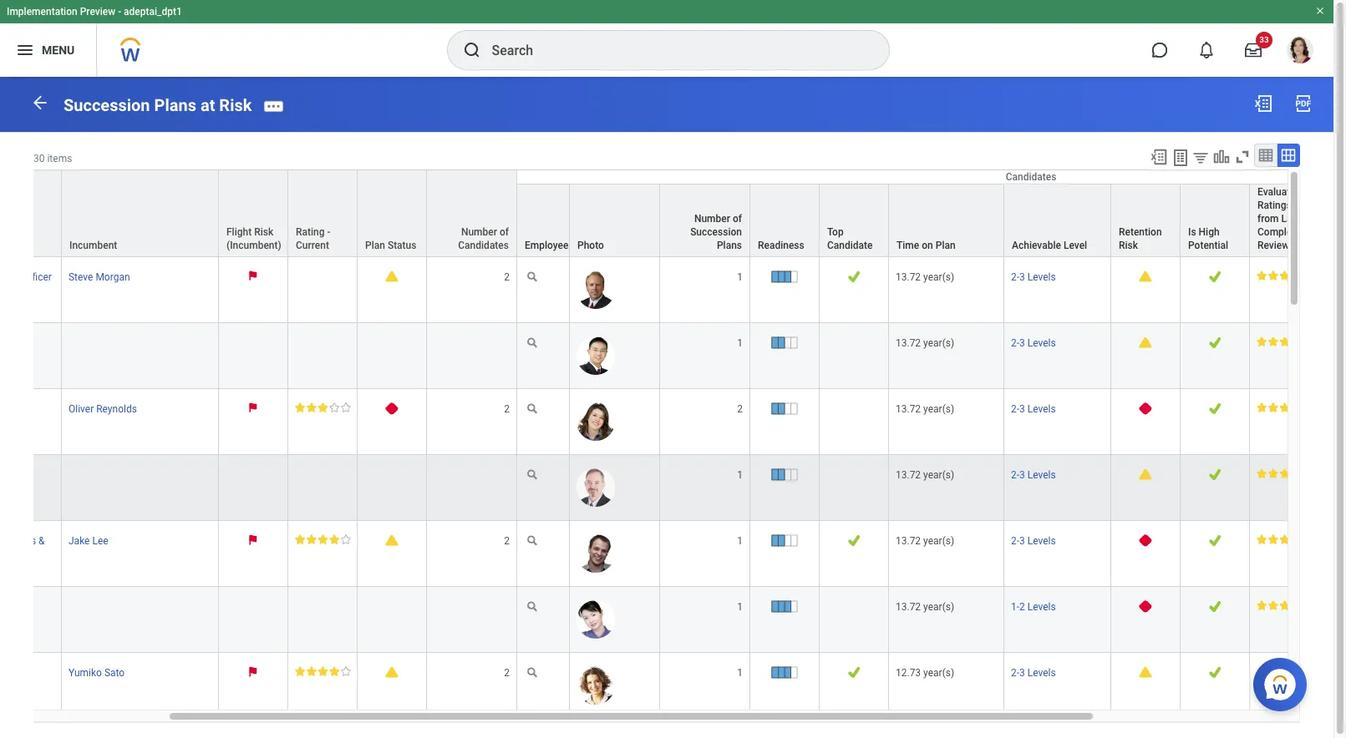Task type: vqa. For each thing, say whether or not it's contained in the screenshot.
the topmost fullscreen icon
no



Task type: describe. For each thing, give the bounding box(es) containing it.
potential
[[1188, 240, 1228, 251]]

previous page image
[[30, 93, 50, 113]]

2 13.72 from the top
[[896, 337, 921, 349]]

incumbent
[[69, 240, 117, 251]]

retention risk
[[1119, 226, 1162, 251]]

risk for retention risk
[[1119, 240, 1138, 251]]

2 plan from the left
[[936, 240, 956, 251]]

status
[[388, 240, 416, 251]]

retention
[[1119, 226, 1162, 238]]

implementation
[[7, 6, 77, 18]]

3 2- from the top
[[1011, 404, 1019, 415]]

lee
[[92, 536, 108, 547]]

4 2-3 levels from the top
[[1011, 470, 1056, 481]]

4 13.72 from the top
[[896, 470, 921, 481]]

2 this candidate is flagged as having high potential. image from the top
[[1209, 535, 1221, 547]]

steve morgan link
[[69, 268, 130, 283]]

on
[[922, 240, 933, 251]]

is high potential button
[[1181, 184, 1249, 256]]

3 13.72 year(s) from the top
[[896, 404, 954, 415]]

5 13.72 from the top
[[896, 536, 921, 547]]

photo
[[577, 240, 604, 251]]

risk for flight risk (incumbent)
[[254, 226, 273, 238]]

5 this candidate is flagged as having high potential. image from the top
[[1209, 667, 1221, 679]]

demo_m070.png image
[[577, 271, 615, 309]]

incumbent column header
[[62, 169, 219, 258]]

this candidate will be ready within 1 year image
[[771, 601, 798, 614]]

justify image
[[15, 40, 35, 60]]

succession inside "number of succession plans" popup button
[[690, 226, 742, 238]]

3 2-3 levels link from the top
[[1011, 400, 1056, 415]]

2 2- from the top
[[1011, 337, 1019, 349]]

expand/collapse chart image
[[1212, 148, 1231, 166]]

1-
[[1011, 602, 1019, 613]]

2 this worker has been identified as a top candidate. image from the top
[[848, 535, 860, 547]]

1 this candidate is flagged as having high potential. image from the top
[[1209, 469, 1221, 481]]

33
[[1259, 35, 1269, 44]]

menu
[[42, 43, 75, 57]]

candidate
[[827, 240, 873, 251]]

adeptai_dpt1
[[124, 6, 182, 18]]

30
[[33, 153, 45, 164]]

demo_m074.png image
[[577, 337, 615, 375]]

flight risk (incumbent) button
[[219, 170, 287, 256]]

items
[[47, 153, 72, 164]]

jake lee
[[69, 536, 108, 547]]

readiness
[[758, 240, 804, 251]]

morgan
[[96, 271, 130, 283]]

6 13.72 from the top
[[896, 602, 921, 613]]

achievable
[[1012, 240, 1061, 251]]

3 year(s) from the top
[[923, 404, 954, 415]]

time on plan button
[[889, 184, 1003, 256]]

1 this candidate has a medium retention risk - possible action needed. image from the top
[[1139, 271, 1152, 282]]

at
[[200, 95, 215, 115]]

number for number of candidates
[[461, 226, 497, 238]]

export to excel image for export to worksheets image
[[1150, 148, 1168, 166]]

2 13.72 year(s) from the top
[[896, 337, 954, 349]]

menu button
[[0, 23, 96, 77]]

number of candidates column header
[[427, 169, 517, 258]]

3 1 from the top
[[737, 470, 743, 481]]

incumbent button
[[62, 170, 218, 256]]

3 for 3rd 2-3 levels link from the top
[[1019, 404, 1025, 415]]

implementation preview -   adeptai_dpt1
[[7, 6, 182, 18]]

levels for 1-2 levels link
[[1027, 602, 1056, 613]]

this candidate has a high retention risk - immediate action needed. image
[[1139, 403, 1152, 415]]

from
[[1257, 213, 1279, 225]]

fullscreen image
[[1233, 148, 1252, 166]]

plan status button
[[358, 170, 426, 256]]

rating - current
[[296, 226, 330, 251]]

number for number of succession plans
[[694, 213, 730, 225]]

5 2-3 levels from the top
[[1011, 536, 1056, 547]]

0 vertical spatial plans
[[154, 95, 196, 115]]

level
[[1064, 240, 1087, 251]]

5 13.72 year(s) from the top
[[896, 536, 954, 547]]

flight
[[226, 226, 252, 238]]

employee
[[525, 240, 569, 251]]

view printable version (pdf) image
[[1293, 94, 1313, 114]]

4 year(s) from the top
[[923, 470, 954, 481]]

this candidate will be ready in 2-3 years image
[[771, 535, 798, 547]]

1 no successors ready now, but one or more successors ready soon. image from the top
[[386, 271, 398, 282]]

5 2- from the top
[[1011, 536, 1019, 547]]

steve
[[69, 271, 93, 283]]

3 13.72 from the top
[[896, 404, 921, 415]]

0 horizontal spatial risk
[[219, 95, 252, 115]]

1 this worker has been identified as a top candidate. image from the top
[[848, 271, 860, 283]]

is
[[1188, 226, 1196, 238]]

table image
[[1257, 147, 1274, 164]]

4 1 from the top
[[737, 536, 743, 547]]

1 1 from the top
[[737, 271, 743, 283]]

6 2-3 levels link from the top
[[1011, 664, 1056, 680]]

export to excel image for view printable version (pdf) icon
[[1253, 94, 1273, 114]]

levels for first 2-3 levels link from the bottom of the succession plans at risk main content
[[1027, 668, 1056, 680]]

2 this candidate has a medium retention risk - possible action needed. image from the top
[[1139, 337, 1152, 348]]

1 this candidate will be ready within 1 year image from the top
[[771, 271, 798, 283]]

this employee may be at risk of leaving the company. image
[[249, 271, 257, 281]]

levels for 3rd 2-3 levels link from the bottom
[[1027, 470, 1056, 481]]

7 year(s) from the top
[[923, 668, 954, 680]]

photo button
[[570, 184, 659, 256]]

expand table image
[[1280, 147, 1297, 164]]

flight risk (incumbent) column header
[[219, 169, 288, 258]]

current
[[296, 240, 329, 251]]

3 this candidate is flagged as having high potential. image from the top
[[1209, 403, 1221, 415]]

33 button
[[1235, 32, 1273, 69]]

6 year(s) from the top
[[923, 602, 954, 613]]

select to filter grid data image
[[1191, 148, 1210, 166]]

- inside rating - current
[[327, 226, 330, 238]]

rating - current column header
[[288, 169, 358, 258]]

demo_f084.png image
[[577, 667, 615, 705]]

2 this candidate has a medium retention risk - possible action needed. image from the top
[[1139, 667, 1152, 679]]

2 this candidate will be ready within 1 year image from the top
[[771, 667, 798, 680]]

yumiko sato link
[[69, 664, 125, 680]]

4 this candidate is flagged as having high potential. image from the top
[[1209, 601, 1221, 613]]

1 2- from the top
[[1011, 271, 1019, 283]]

2 1 from the top
[[737, 337, 743, 349]]

plan status column header
[[358, 169, 427, 258]]

3 for 3rd 2-3 levels link from the bottom
[[1019, 470, 1025, 481]]

profile logan mcneil image
[[1287, 37, 1313, 67]]

close environment banner image
[[1315, 6, 1325, 16]]

retention risk button
[[1111, 184, 1180, 256]]

rating
[[296, 226, 325, 238]]

ratings
[[1257, 200, 1291, 211]]

1 13.72 from the top
[[896, 271, 921, 283]]

2 2-3 levels link from the top
[[1011, 334, 1056, 349]]

2 outstanding - performance generally that of a top performer and required no supervision. image from the top
[[1257, 469, 1313, 479]]



Task type: locate. For each thing, give the bounding box(es) containing it.
2 levels from the top
[[1027, 337, 1056, 349]]

0 horizontal spatial -
[[118, 6, 121, 18]]

1 vertical spatial plans
[[717, 240, 742, 251]]

2 vertical spatial this candidate will be ready in 2-3 years image
[[771, 469, 798, 481]]

1 horizontal spatial of
[[733, 213, 742, 225]]

plan left status
[[365, 240, 385, 251]]

2 2-3 levels from the top
[[1011, 337, 1056, 349]]

1 vertical spatial this worker has been identified as a top candidate. image
[[848, 535, 860, 547]]

0 vertical spatial succession
[[64, 95, 150, 115]]

yumiko
[[69, 668, 102, 680]]

1 vertical spatial this candidate will be ready in 2-3 years image
[[771, 403, 798, 415]]

6 13.72 year(s) from the top
[[896, 602, 954, 613]]

employee button
[[517, 184, 569, 256]]

number left readiness popup button
[[694, 213, 730, 225]]

- right the rating at the left
[[327, 226, 330, 238]]

plans left the at
[[154, 95, 196, 115]]

3 this worker has been identified as a top candidate. image from the top
[[848, 667, 860, 679]]

0 horizontal spatial export to excel image
[[1150, 148, 1168, 166]]

this worker has been identified as a top candidate. image left '12.73'
[[848, 667, 860, 679]]

exceeds expectations - performance is excellent and generally surpassed expectations and required little to no supervision. image
[[1257, 337, 1313, 347], [295, 535, 351, 545], [1257, 601, 1313, 611], [295, 667, 351, 677]]

1 this candidate has a high retention risk - immediate action needed. image from the top
[[1139, 535, 1152, 547]]

0 vertical spatial -
[[118, 6, 121, 18]]

search image
[[462, 40, 482, 60]]

3 this employee may be at risk of leaving the company. image from the top
[[249, 667, 257, 677]]

0 vertical spatial outstanding - performance generally that of a top performer and required no supervision. image
[[1257, 271, 1313, 281]]

1 vertical spatial number
[[461, 226, 497, 238]]

1 horizontal spatial export to excel image
[[1253, 94, 1273, 114]]

high
[[1199, 226, 1220, 238]]

- inside menu banner
[[118, 6, 121, 18]]

1 vertical spatial export to excel image
[[1150, 148, 1168, 166]]

risk up (incumbent)
[[254, 226, 273, 238]]

risk inside flight risk (incumbent)
[[254, 226, 273, 238]]

this worker has been identified as a top candidate. image right this candidate will be ready in 2-3 years image
[[848, 535, 860, 547]]

0 horizontal spatial candidates
[[458, 240, 509, 251]]

of
[[733, 213, 742, 225], [500, 226, 509, 238]]

flight risk (incumbent)
[[226, 226, 281, 251]]

1 vertical spatial -
[[327, 226, 330, 238]]

levels for second 2-3 levels link
[[1027, 337, 1056, 349]]

4 levels from the top
[[1027, 470, 1056, 481]]

3 this candidate will be ready in 2-3 years image from the top
[[771, 469, 798, 481]]

this candidate will be ready in 2-3 years image
[[771, 337, 798, 349], [771, 403, 798, 415], [771, 469, 798, 481]]

0 vertical spatial export to excel image
[[1253, 94, 1273, 114]]

3 for second 2-3 levels link
[[1019, 337, 1025, 349]]

0 vertical spatial this candidate is flagged as having high potential. image
[[1209, 469, 1221, 481]]

candidates
[[1006, 171, 1056, 183], [458, 240, 509, 251]]

1 2-3 levels from the top
[[1011, 271, 1056, 283]]

1 year(s) from the top
[[923, 271, 954, 283]]

succession
[[64, 95, 150, 115], [690, 226, 742, 238]]

0 horizontal spatial succession
[[64, 95, 150, 115]]

cell
[[288, 257, 358, 323], [0, 323, 62, 389], [62, 323, 219, 389], [219, 323, 288, 389], [288, 323, 358, 389], [358, 323, 427, 389], [427, 323, 517, 389], [820, 323, 889, 389], [0, 389, 62, 455], [820, 389, 889, 455], [0, 455, 62, 521], [62, 455, 219, 521], [219, 455, 288, 521], [288, 455, 358, 521], [358, 455, 427, 521], [427, 455, 517, 521], [820, 455, 889, 521], [0, 588, 62, 654], [62, 588, 219, 654], [219, 588, 288, 654], [288, 588, 358, 654], [358, 588, 427, 654], [427, 588, 517, 654], [820, 588, 889, 654], [0, 654, 62, 720]]

of inside number of succession plans
[[733, 213, 742, 225]]

export to excel image left export to worksheets image
[[1150, 148, 1168, 166]]

candidates left "employee"
[[458, 240, 509, 251]]

0 vertical spatial no successors ready now, but one or more successors ready soon. image
[[386, 271, 398, 282]]

risk
[[219, 95, 252, 115], [254, 226, 273, 238], [1119, 240, 1138, 251]]

3 3 from the top
[[1019, 404, 1025, 415]]

1 vertical spatial candidates
[[458, 240, 509, 251]]

succession plans at risk main content
[[0, 77, 1346, 739]]

6 1 from the top
[[737, 668, 743, 680]]

1 vertical spatial outstanding - performance generally that of a top performer and required no supervision. image
[[1257, 469, 1313, 479]]

number of succession plans
[[690, 213, 742, 251]]

top
[[827, 226, 844, 238]]

this candidate has a medium retention risk - possible action needed. image down retention risk
[[1139, 271, 1152, 282]]

3 for 1st 2-3 levels link from the top
[[1019, 271, 1025, 283]]

candidates button
[[517, 170, 1346, 184]]

evaluation ratings from last completed review button
[[1250, 184, 1318, 256]]

steve morgan
[[69, 271, 130, 283]]

meets expectations - performance in line with a solid team contributor. image
[[295, 403, 351, 413], [1257, 403, 1313, 413], [1257, 667, 1313, 677]]

export to excel image inside toolbar
[[1150, 148, 1168, 166]]

review
[[1257, 240, 1289, 251]]

oliver reynolds link
[[69, 400, 137, 415]]

1-2 levels link
[[1011, 598, 1056, 613]]

readiness button
[[750, 184, 819, 256]]

inbox large image
[[1245, 42, 1262, 58]]

1 vertical spatial this candidate has a medium retention risk - possible action needed. image
[[1139, 667, 1152, 679]]

1 horizontal spatial number
[[694, 213, 730, 225]]

this candidate will be ready within 1 year image
[[771, 271, 798, 283], [771, 667, 798, 680]]

this candidate is flagged as having high potential. image
[[1209, 469, 1221, 481], [1209, 535, 1221, 547]]

evaluation ratings from last completed review
[[1257, 186, 1306, 251]]

2 this candidate has a high retention risk - immediate action needed. image from the top
[[1139, 601, 1152, 613]]

1
[[737, 271, 743, 283], [737, 337, 743, 349], [737, 470, 743, 481], [737, 536, 743, 547], [737, 602, 743, 613], [737, 668, 743, 680]]

of left readiness popup button
[[733, 213, 742, 225]]

reynolds
[[96, 404, 137, 415]]

time on plan
[[897, 240, 956, 251]]

succession left readiness popup button
[[690, 226, 742, 238]]

number of succession plans button
[[660, 184, 749, 256]]

rating - current button
[[288, 170, 357, 256]]

1 this candidate is flagged as having high potential. image from the top
[[1209, 271, 1221, 283]]

time
[[897, 240, 919, 251]]

this worker has been identified as a top candidate. image
[[848, 271, 860, 283], [848, 535, 860, 547], [848, 667, 860, 679]]

2 this candidate is flagged as having high potential. image from the top
[[1209, 337, 1221, 349]]

this employee may be at risk of leaving the company. image
[[249, 403, 257, 413], [249, 535, 257, 545], [249, 667, 257, 677]]

plans inside number of succession plans
[[717, 240, 742, 251]]

succession plans at risk
[[64, 95, 252, 115]]

(incumbent)
[[226, 240, 281, 251]]

plans
[[154, 95, 196, 115], [717, 240, 742, 251]]

6 levels from the top
[[1027, 602, 1056, 613]]

1 horizontal spatial risk
[[254, 226, 273, 238]]

achievable level
[[1012, 240, 1087, 251]]

0 horizontal spatial plan
[[365, 240, 385, 251]]

2 no successors ready now, but one or more successors ready soon. image from the top
[[386, 667, 398, 679]]

0 horizontal spatial of
[[500, 226, 509, 238]]

plan inside column header
[[365, 240, 385, 251]]

5 2-3 levels link from the top
[[1011, 532, 1056, 547]]

toolbar
[[1142, 143, 1300, 169]]

1-2 levels
[[1011, 602, 1056, 613]]

this candidate has a medium retention risk - possible action needed. image up this candidate has a high retention risk - immediate action needed. image
[[1139, 337, 1152, 348]]

0 vertical spatial candidates
[[1006, 171, 1056, 183]]

3 for first 2-3 levels link from the bottom of the succession plans at risk main content
[[1019, 668, 1025, 680]]

of left employee popup button
[[500, 226, 509, 238]]

1 3 from the top
[[1019, 271, 1025, 283]]

plan status
[[365, 240, 416, 251]]

0 vertical spatial this candidate has a medium retention risk - possible action needed. image
[[1139, 271, 1152, 282]]

toolbar inside succession plans at risk main content
[[1142, 143, 1300, 169]]

demo_f044.png image
[[577, 403, 615, 441]]

column header
[[0, 169, 62, 258]]

1 2-3 levels link from the top
[[1011, 268, 1056, 283]]

2 vertical spatial this employee may be at risk of leaving the company. image
[[249, 667, 257, 677]]

plan right on
[[936, 240, 956, 251]]

4 3 from the top
[[1019, 470, 1025, 481]]

this candidate will be ready within 1 year image down readiness
[[771, 271, 798, 283]]

7 levels from the top
[[1027, 668, 1056, 680]]

0 horizontal spatial number
[[461, 226, 497, 238]]

4 2- from the top
[[1011, 470, 1019, 481]]

preview
[[80, 6, 115, 18]]

export to excel image left view printable version (pdf) icon
[[1253, 94, 1273, 114]]

oliver reynolds
[[69, 404, 137, 415]]

2-
[[1011, 271, 1019, 283], [1011, 337, 1019, 349], [1011, 404, 1019, 415], [1011, 470, 1019, 481], [1011, 536, 1019, 547], [1011, 668, 1019, 680]]

oliver
[[69, 404, 94, 415]]

2-3 levels
[[1011, 271, 1056, 283], [1011, 337, 1056, 349], [1011, 404, 1056, 415], [1011, 470, 1056, 481], [1011, 536, 1056, 547], [1011, 668, 1056, 680]]

2 this employee may be at risk of leaving the company. image from the top
[[249, 535, 257, 545]]

2 year(s) from the top
[[923, 337, 954, 349]]

13.72
[[896, 271, 921, 283], [896, 337, 921, 349], [896, 404, 921, 415], [896, 470, 921, 481], [896, 536, 921, 547], [896, 602, 921, 613]]

3 for 2nd 2-3 levels link from the bottom of the succession plans at risk main content
[[1019, 536, 1025, 547]]

yumiko sato
[[69, 668, 125, 680]]

1 outstanding - performance generally that of a top performer and required no supervision. image from the top
[[1257, 271, 1313, 281]]

achievable level button
[[1004, 184, 1110, 256]]

1 vertical spatial no successors ready now, but one or more successors ready soon. image
[[386, 667, 398, 679]]

2 3 from the top
[[1019, 337, 1025, 349]]

1 horizontal spatial -
[[327, 226, 330, 238]]

1 vertical spatial risk
[[254, 226, 273, 238]]

risk right the at
[[219, 95, 252, 115]]

2 vertical spatial risk
[[1119, 240, 1138, 251]]

0 vertical spatial number
[[694, 213, 730, 225]]

no successors ready now, but one or more successors ready soon. image
[[386, 271, 398, 282], [386, 667, 398, 679]]

-
[[118, 6, 121, 18], [327, 226, 330, 238]]

1 vertical spatial this employee may be at risk of leaving the company. image
[[249, 535, 257, 545]]

3 levels from the top
[[1027, 404, 1056, 415]]

1 vertical spatial this candidate has a high retention risk - immediate action needed. image
[[1139, 601, 1152, 613]]

6 3 from the top
[[1019, 668, 1025, 680]]

1 plan from the left
[[365, 240, 385, 251]]

candidates inside popup button
[[458, 240, 509, 251]]

no successors ready now, but one or more successors ready soon. image
[[386, 535, 398, 546]]

top candidate button
[[820, 184, 888, 256]]

risk down retention
[[1119, 240, 1138, 251]]

4 13.72 year(s) from the top
[[896, 470, 954, 481]]

1 this candidate will be ready in 2-3 years image from the top
[[771, 337, 798, 349]]

of inside number of candidates
[[500, 226, 509, 238]]

0 vertical spatial this worker has been identified as a top candidate. image
[[848, 271, 860, 283]]

this candidate is flagged as having high potential. image
[[1209, 271, 1221, 283], [1209, 337, 1221, 349], [1209, 403, 1221, 415], [1209, 601, 1221, 613], [1209, 667, 1221, 679]]

0 vertical spatial of
[[733, 213, 742, 225]]

0 vertical spatial this candidate will be ready within 1 year image
[[771, 271, 798, 283]]

this candidate has a high retention risk - immediate action needed. image
[[1139, 535, 1152, 547], [1139, 601, 1152, 613]]

menu banner
[[0, 0, 1334, 77]]

sato
[[104, 668, 125, 680]]

notifications large image
[[1198, 42, 1215, 58]]

last
[[1281, 213, 1301, 225]]

plan
[[365, 240, 385, 251], [936, 240, 956, 251]]

number
[[694, 213, 730, 225], [461, 226, 497, 238]]

this candidate will be ready within 1 year image down this candidate will be ready within 1 year image
[[771, 667, 798, 680]]

6 2-3 levels from the top
[[1011, 668, 1056, 680]]

this candidate has a medium retention risk - possible action needed. image
[[1139, 469, 1152, 480], [1139, 667, 1152, 679]]

5 year(s) from the top
[[923, 536, 954, 547]]

3
[[1019, 271, 1025, 283], [1019, 337, 1025, 349], [1019, 404, 1025, 415], [1019, 470, 1025, 481], [1019, 536, 1025, 547], [1019, 668, 1025, 680]]

Search Workday  search field
[[492, 32, 854, 69]]

1 vertical spatial succession
[[690, 226, 742, 238]]

levels for 1st 2-3 levels link from the top
[[1027, 271, 1056, 283]]

outstanding - performance generally that of a top performer and required no supervision. image
[[1257, 271, 1313, 281], [1257, 469, 1313, 479], [1257, 535, 1313, 545]]

1 horizontal spatial plans
[[717, 240, 742, 251]]

is high potential
[[1188, 226, 1228, 251]]

1 horizontal spatial succession
[[690, 226, 742, 238]]

no successors ready now or soon. image
[[386, 403, 398, 415]]

demo_f062.jpg image
[[577, 601, 615, 639]]

number inside number of succession plans
[[694, 213, 730, 225]]

number of candidates
[[458, 226, 509, 251]]

1 vertical spatial this candidate has a medium retention risk - possible action needed. image
[[1139, 337, 1152, 348]]

demo_m055.png image
[[577, 535, 615, 573]]

1 vertical spatial this candidate is flagged as having high potential. image
[[1209, 535, 1221, 547]]

3 outstanding - performance generally that of a top performer and required no supervision. image from the top
[[1257, 535, 1313, 545]]

1 this candidate has a medium retention risk - possible action needed. image from the top
[[1139, 469, 1152, 480]]

1 vertical spatial of
[[500, 226, 509, 238]]

1 levels from the top
[[1027, 271, 1056, 283]]

2 vertical spatial this worker has been identified as a top candidate. image
[[848, 667, 860, 679]]

plans left readiness
[[717, 240, 742, 251]]

12.73 year(s)
[[896, 668, 954, 680]]

evaluation
[[1257, 186, 1304, 198]]

2-3 levels link
[[1011, 268, 1056, 283], [1011, 334, 1056, 349], [1011, 400, 1056, 415], [1011, 466, 1056, 481], [1011, 532, 1056, 547], [1011, 664, 1056, 680]]

1 this employee may be at risk of leaving the company. image from the top
[[249, 403, 257, 413]]

risk inside retention risk
[[1119, 240, 1138, 251]]

6 2- from the top
[[1011, 668, 1019, 680]]

succession plans at risk link
[[64, 95, 252, 115]]

12.73
[[896, 668, 921, 680]]

0 vertical spatial this candidate has a high retention risk - immediate action needed. image
[[1139, 535, 1152, 547]]

0 vertical spatial this candidate will be ready in 2-3 years image
[[771, 337, 798, 349]]

2 this candidate will be ready in 2-3 years image from the top
[[771, 403, 798, 415]]

top candidate
[[827, 226, 873, 251]]

number inside number of candidates
[[461, 226, 497, 238]]

succession right previous page icon
[[64, 95, 150, 115]]

0 vertical spatial risk
[[219, 95, 252, 115]]

1 horizontal spatial plan
[[936, 240, 956, 251]]

0 vertical spatial this candidate has a medium retention risk - possible action needed. image
[[1139, 469, 1152, 480]]

of for number of candidates
[[500, 226, 509, 238]]

of for number of succession plans
[[733, 213, 742, 225]]

4 2-3 levels link from the top
[[1011, 466, 1056, 481]]

levels
[[1027, 271, 1056, 283], [1027, 337, 1056, 349], [1027, 404, 1056, 415], [1027, 470, 1056, 481], [1027, 536, 1056, 547], [1027, 602, 1056, 613], [1027, 668, 1056, 680]]

2 horizontal spatial risk
[[1119, 240, 1138, 251]]

jake
[[69, 536, 90, 547]]

completed
[[1257, 226, 1306, 238]]

5 3 from the top
[[1019, 536, 1025, 547]]

13.72 year(s)
[[896, 271, 954, 283], [896, 337, 954, 349], [896, 404, 954, 415], [896, 470, 954, 481], [896, 536, 954, 547], [896, 602, 954, 613]]

1 horizontal spatial candidates
[[1006, 171, 1056, 183]]

export to worksheets image
[[1171, 148, 1191, 168]]

0 horizontal spatial plans
[[154, 95, 196, 115]]

30 items
[[33, 153, 72, 164]]

number of candidates button
[[427, 170, 516, 256]]

this candidate has a medium retention risk - possible action needed. image
[[1139, 271, 1152, 282], [1139, 337, 1152, 348]]

jake lee link
[[69, 532, 108, 547]]

3 2-3 levels from the top
[[1011, 404, 1056, 415]]

year(s)
[[923, 271, 954, 283], [923, 337, 954, 349], [923, 404, 954, 415], [923, 470, 954, 481], [923, 536, 954, 547], [923, 602, 954, 613], [923, 668, 954, 680]]

this worker has been identified as a top candidate. image down candidate
[[848, 271, 860, 283]]

2 vertical spatial outstanding - performance generally that of a top performer and required no supervision. image
[[1257, 535, 1313, 545]]

levels for 3rd 2-3 levels link from the top
[[1027, 404, 1056, 415]]

1 13.72 year(s) from the top
[[896, 271, 954, 283]]

1 vertical spatial this candidate will be ready within 1 year image
[[771, 667, 798, 680]]

export to excel image
[[1253, 94, 1273, 114], [1150, 148, 1168, 166]]

- right preview
[[118, 6, 121, 18]]

levels for 2nd 2-3 levels link from the bottom of the succession plans at risk main content
[[1027, 536, 1056, 547]]

5 levels from the top
[[1027, 536, 1056, 547]]

candidates up the achievable level popup button
[[1006, 171, 1056, 183]]

5 1 from the top
[[737, 602, 743, 613]]

0 vertical spatial this employee may be at risk of leaving the company. image
[[249, 403, 257, 413]]

2
[[504, 271, 510, 283], [504, 404, 510, 415], [737, 404, 743, 415], [504, 536, 510, 547], [1019, 602, 1025, 613], [504, 668, 510, 680]]

candidates inside 'popup button'
[[1006, 171, 1056, 183]]

number left employee popup button
[[461, 226, 497, 238]]

demo_m016.png image
[[577, 469, 615, 507]]



